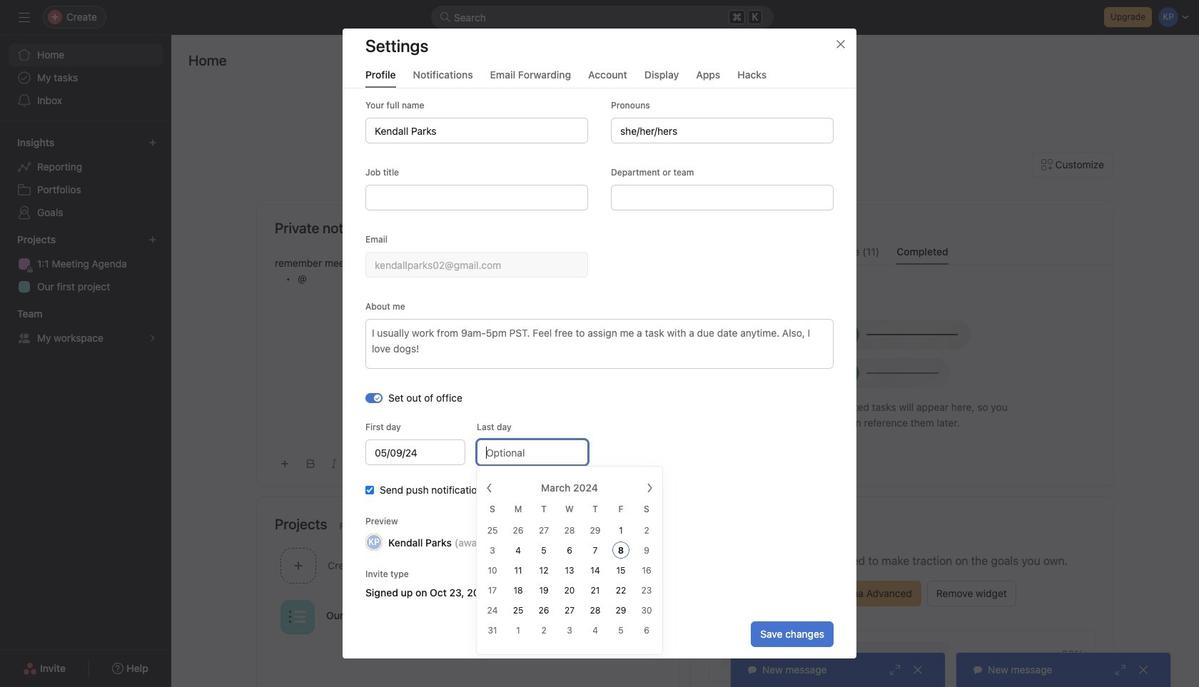 Task type: locate. For each thing, give the bounding box(es) containing it.
0 vertical spatial close image
[[836, 39, 847, 50]]

0 horizontal spatial close image
[[836, 39, 847, 50]]

Third-person pronouns (e.g. she/her/hers) text field
[[611, 118, 834, 144]]

decrease list indent image
[[467, 460, 476, 469]]

toolbar
[[275, 448, 662, 480]]

None checkbox
[[366, 486, 374, 495]]

switch
[[366, 393, 383, 403]]

hide sidebar image
[[19, 11, 30, 23]]

None text field
[[366, 185, 588, 211], [611, 185, 834, 211], [366, 252, 588, 278], [366, 185, 588, 211], [611, 185, 834, 211], [366, 252, 588, 278]]

document
[[275, 256, 662, 442]]

close image
[[836, 39, 847, 50], [913, 665, 924, 676]]

None text field
[[366, 118, 588, 144], [366, 440, 466, 466], [366, 118, 588, 144], [366, 440, 466, 466]]

next month image
[[644, 483, 656, 494]]

code image
[[399, 460, 407, 469]]

1 horizontal spatial close image
[[913, 665, 924, 676]]

I usually work from 9am-5pm PST. Feel free to assign me a task with a due date anytime. Also, I love dogs! text field
[[366, 319, 834, 369]]



Task type: describe. For each thing, give the bounding box(es) containing it.
teams element
[[0, 301, 171, 353]]

italics image
[[330, 460, 339, 469]]

global element
[[0, 35, 171, 121]]

strikethrough image
[[376, 460, 384, 469]]

1 vertical spatial close image
[[913, 665, 924, 676]]

projects element
[[0, 227, 171, 301]]

people image
[[483, 557, 500, 575]]

previous month image
[[484, 483, 496, 494]]

bold image
[[307, 460, 316, 469]]

insights element
[[0, 130, 171, 227]]

increase list indent image
[[490, 460, 499, 469]]

list image
[[289, 609, 306, 626]]

at mention image
[[561, 459, 572, 470]]

prominent image
[[440, 11, 451, 23]]

numbered list image
[[444, 460, 453, 469]]

expand new message image
[[1116, 665, 1127, 676]]

expand new message image
[[890, 665, 901, 676]]

bulleted list image
[[421, 460, 430, 469]]

Optional text field
[[477, 440, 588, 466]]

close image
[[1138, 665, 1150, 676]]

link image
[[513, 460, 521, 469]]



Task type: vqa. For each thing, say whether or not it's contained in the screenshot.
close image corresponding to Expand New message image
yes



